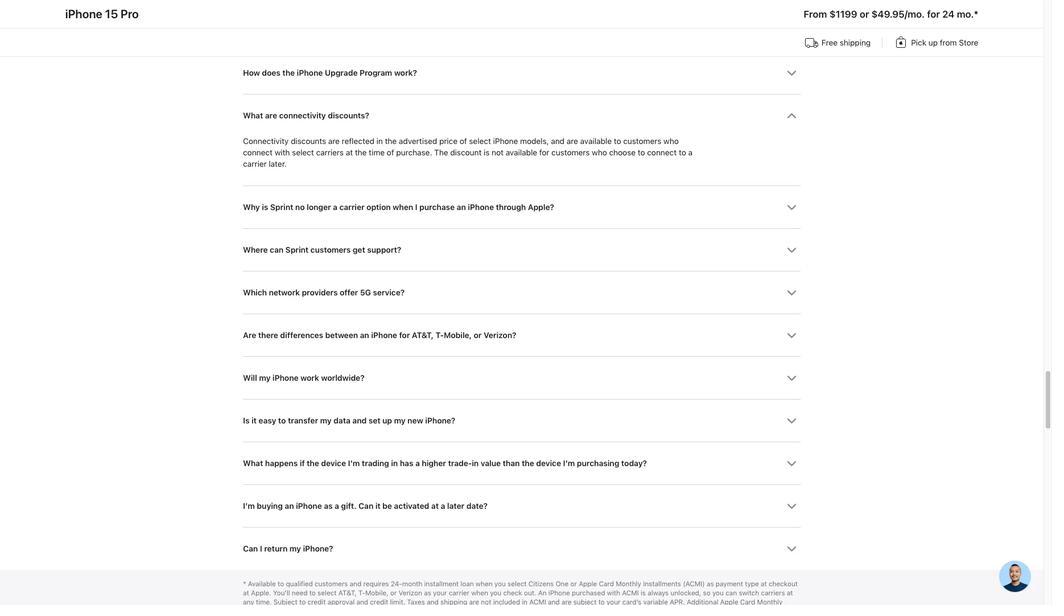 Task type: locate. For each thing, give the bounding box(es) containing it.
apr.
[[670, 598, 685, 605]]

or right "$1199"
[[860, 9, 870, 20]]

credit down need
[[308, 598, 326, 605]]

* inside iphone 15 pro main content
[[974, 9, 979, 20]]

1 vertical spatial can
[[243, 544, 258, 553]]

0 horizontal spatial connect
[[243, 148, 273, 157]]

1 horizontal spatial i
[[415, 203, 418, 212]]

0 horizontal spatial mobile,
[[365, 589, 389, 597]]

approval
[[328, 598, 355, 605]]

chevrondown image for why is sprint no longer a carrier option when i purchase an iphone through apple?
[[787, 203, 797, 212]]

and inside the is it easy to transfer my data and set up my new iphone? dropdown button
[[353, 416, 367, 425]]

when
[[393, 203, 413, 212], [476, 580, 493, 588], [471, 589, 488, 597]]

at&t, inside dropdown button
[[412, 331, 434, 340]]

0 horizontal spatial shipping
[[441, 598, 468, 605]]

can down payment
[[726, 589, 737, 597]]

1 vertical spatial up
[[383, 416, 392, 425]]

2 list item from the top
[[243, 94, 801, 186]]

1 horizontal spatial credit
[[370, 598, 388, 605]]

1 vertical spatial is
[[262, 203, 268, 212]]

0 horizontal spatial carriers
[[316, 148, 344, 157]]

0 vertical spatial as
[[324, 502, 333, 511]]

2 vertical spatial an
[[285, 502, 294, 511]]

for down models, at the top of the page
[[540, 148, 550, 157]]

0 horizontal spatial as
[[324, 502, 333, 511]]

out.
[[524, 589, 537, 597]]

i left return
[[260, 544, 262, 553]]

carrier for available
[[449, 589, 470, 597]]

2 chevrondown image from the top
[[787, 331, 797, 341]]

2 vertical spatial for
[[399, 331, 410, 340]]

an right between
[[360, 331, 369, 340]]

1 horizontal spatial t-
[[436, 331, 444, 340]]

choose
[[609, 148, 636, 157]]

0 vertical spatial an
[[457, 203, 466, 212]]

available
[[248, 580, 276, 588]]

available down models, at the top of the page
[[506, 148, 537, 157]]

connectivity
[[243, 137, 289, 146]]

1 vertical spatial an
[[360, 331, 369, 340]]

* left available
[[243, 580, 246, 588]]

0 vertical spatial i
[[415, 203, 418, 212]]

are
[[265, 111, 277, 120], [328, 137, 340, 146], [567, 137, 578, 146], [469, 598, 479, 605], [562, 598, 572, 605]]

for inside connectivity discounts are reflected in the advertised price of select iphone models, and are available to customers who connect with select carriers at the time of purchase. the discount is not available for customers who choose to connect to a carrier later.
[[540, 148, 550, 157]]

of right time
[[387, 148, 394, 157]]

0 vertical spatial iphone?
[[425, 416, 456, 425]]

can i return my iphone? button
[[243, 528, 801, 570]]

chevrondown image inside how does the iphone upgrade program work? dropdown button
[[787, 68, 797, 78]]

mobile, left verizon?
[[444, 331, 472, 340]]

value
[[481, 459, 501, 468]]

list item
[[243, 0, 801, 8], [243, 94, 801, 186]]

additional
[[687, 598, 719, 605]]

2 horizontal spatial is
[[641, 589, 646, 597]]

iphone? inside can i return my iphone? dropdown button
[[303, 544, 333, 553]]

0 vertical spatial who
[[664, 137, 679, 146]]

select up the 'discount'
[[469, 137, 491, 146]]

0 horizontal spatial is
[[262, 203, 268, 212]]

chevrondown image for i'm buying an iphone as a gift. can it be activated at a later date?
[[787, 502, 797, 511]]

carriers
[[316, 148, 344, 157], [761, 589, 785, 597]]

i'm
[[243, 502, 255, 511]]

is it easy to transfer my data and set up my new iphone? button
[[243, 400, 801, 442]]

an inside dropdown button
[[457, 203, 466, 212]]

sprint inside dropdown button
[[286, 245, 309, 255]]

what
[[243, 111, 263, 120], [243, 459, 263, 468]]

can right where
[[270, 245, 284, 255]]

2 horizontal spatial for
[[928, 9, 940, 20]]

1 vertical spatial it
[[376, 502, 381, 511]]

for down service?
[[399, 331, 410, 340]]

1 chevrondown image from the top
[[787, 288, 797, 298]]

1 vertical spatial who
[[592, 148, 607, 157]]

1 horizontal spatial for
[[540, 148, 550, 157]]

0 horizontal spatial device
[[321, 459, 346, 468]]

iphone 15 pro link
[[65, 7, 139, 21]]

0 horizontal spatial card
[[599, 580, 614, 588]]

0 vertical spatial not
[[492, 148, 504, 157]]

carrier inside dropdown button
[[340, 203, 365, 212]]

0 horizontal spatial carrier
[[243, 159, 267, 169]]

t- inside * available to qualified customers and requires 24-month installment loan when you select citizens one or apple card monthly installments (acmi) as payment type at checkout at apple. you'll need to select at&t, t-mobile, or verizon as your carrier when you check out. an iphone purchased with acmi is always unlocked, so you can switch carriers at any time. subject to credit approval and credit limit. taxes and shipping are not included in acmi and are subject to your card's variable apr. additional apple card month
[[359, 589, 366, 597]]

carrier down "loan"
[[449, 589, 470, 597]]

as up taxes
[[424, 589, 431, 597]]

be
[[383, 502, 392, 511]]

1 vertical spatial at&t,
[[339, 589, 357, 597]]

1 horizontal spatial *
[[974, 9, 979, 20]]

0 horizontal spatial at&t,
[[339, 589, 357, 597]]

1 vertical spatial apple
[[721, 598, 739, 605]]

it inside dropdown button
[[376, 502, 381, 511]]

1 horizontal spatial it
[[376, 502, 381, 511]]

when right "loan"
[[476, 580, 493, 588]]

installment
[[424, 580, 459, 588]]

0 vertical spatial at&t,
[[412, 331, 434, 340]]

can
[[359, 502, 374, 511], [243, 544, 258, 553]]

are left reflected
[[328, 137, 340, 146]]

with
[[275, 148, 290, 157], [607, 589, 621, 597]]

customers inside * available to qualified customers and requires 24-month installment loan when you select citizens one or apple card monthly installments (acmi) as payment type at checkout at apple. you'll need to select at&t, t-mobile, or verizon as your carrier when you check out. an iphone purchased with acmi is always unlocked, so you can switch carriers at any time. subject to credit approval and credit limit. taxes and shipping are not included in acmi and are subject to your card's variable apr. additional apple card month
[[315, 580, 348, 588]]

is right why
[[262, 203, 268, 212]]

an
[[538, 589, 547, 597]]

chevrondown image inside where can sprint customers get support? dropdown button
[[787, 245, 797, 255]]

0 horizontal spatial t-
[[359, 589, 366, 597]]

you right so
[[713, 589, 724, 597]]

2 device from the left
[[536, 459, 561, 468]]

your down installment
[[433, 589, 447, 597]]

carriers down discounts
[[316, 148, 344, 157]]

2 vertical spatial is
[[641, 589, 646, 597]]

sprint inside dropdown button
[[270, 203, 293, 212]]

installments
[[643, 580, 681, 588]]

what left the happens
[[243, 459, 263, 468]]

payment
[[716, 580, 743, 588]]

chevrondown image inside what are connectivity discounts? dropdown button
[[787, 111, 797, 120]]

1 horizontal spatial mobile,
[[444, 331, 472, 340]]

carrier inside * available to qualified customers and requires 24-month installment loan when you select citizens one or apple card monthly installments (acmi) as payment type at checkout at apple. you'll need to select at&t, t-mobile, or verizon as your carrier when you check out. an iphone purchased with acmi is always unlocked, so you can switch carriers at any time. subject to credit approval and credit limit. taxes and shipping are not included in acmi and are subject to your card's variable apr. additional apple card month
[[449, 589, 470, 597]]

0 horizontal spatial with
[[275, 148, 290, 157]]

1 vertical spatial what
[[243, 459, 263, 468]]

t-
[[436, 331, 444, 340], [359, 589, 366, 597]]

set
[[369, 416, 381, 425]]

0 horizontal spatial can
[[270, 245, 284, 255]]

0 horizontal spatial not
[[481, 598, 492, 605]]

2 horizontal spatial carrier
[[449, 589, 470, 597]]

will
[[243, 374, 257, 383]]

0 horizontal spatial acmi
[[530, 598, 546, 605]]

device right if
[[321, 459, 346, 468]]

select up check
[[508, 580, 527, 588]]

1 vertical spatial carriers
[[761, 589, 785, 597]]

are down "loan"
[[469, 598, 479, 605]]

iphone inside * available to qualified customers and requires 24-month installment loan when you select citizens one or apple card monthly installments (acmi) as payment type at checkout at apple. you'll need to select at&t, t-mobile, or verizon as your carrier when you check out. an iphone purchased with acmi is always unlocked, so you can switch carriers at any time. subject to credit approval and credit limit. taxes and shipping are not included in acmi and are subject to your card's variable apr. additional apple card month
[[549, 589, 570, 597]]

0 vertical spatial for
[[928, 9, 940, 20]]

0 vertical spatial what
[[243, 111, 263, 120]]

0 horizontal spatial who
[[592, 148, 607, 157]]

are inside what are connectivity discounts? dropdown button
[[265, 111, 277, 120]]

chevrondown image inside i'm buying an iphone as a gift. can it be activated at a later date? dropdown button
[[787, 502, 797, 511]]

i'm left "trading"
[[348, 459, 360, 468]]

for inside dropdown button
[[399, 331, 410, 340]]

and left requires
[[350, 580, 362, 588]]

up
[[929, 38, 938, 47], [383, 416, 392, 425]]

0 vertical spatial acmi
[[622, 589, 639, 597]]

0 horizontal spatial credit
[[308, 598, 326, 605]]

at&t, inside * available to qualified customers and requires 24-month installment loan when you select citizens one or apple card monthly installments (acmi) as payment type at checkout at apple. you'll need to select at&t, t-mobile, or verizon as your carrier when you check out. an iphone purchased with acmi is always unlocked, so you can switch carriers at any time. subject to credit approval and credit limit. taxes and shipping are not included in acmi and are subject to your card's variable apr. additional apple card month
[[339, 589, 357, 597]]

unlocked,
[[671, 589, 702, 597]]

1 connect from the left
[[243, 148, 273, 157]]

1 vertical spatial with
[[607, 589, 621, 597]]

store
[[959, 38, 979, 47]]

0 vertical spatial it
[[252, 416, 257, 425]]

i'm left purchasing
[[563, 459, 575, 468]]

why is sprint no longer a carrier option when i purchase an iphone through apple? button
[[243, 186, 801, 228]]

0 vertical spatial can
[[359, 502, 374, 511]]

chevrondown image inside why is sprint no longer a carrier option when i purchase an iphone through apple? dropdown button
[[787, 203, 797, 212]]

it right is
[[252, 416, 257, 425]]

customers up approval on the bottom left of the page
[[315, 580, 348, 588]]

and right approval on the bottom left of the page
[[357, 598, 368, 605]]

is inside connectivity discounts are reflected in the advertised price of select iphone models, and are available to customers who connect with select carriers at the time of purchase. the discount is not available for customers who choose to connect to a carrier later.
[[484, 148, 490, 157]]

at right the type
[[761, 580, 767, 588]]

card
[[599, 580, 614, 588], [741, 598, 756, 605]]

4 chevrondown image from the top
[[787, 459, 797, 469]]

select
[[469, 137, 491, 146], [292, 148, 314, 157], [508, 580, 527, 588], [318, 589, 337, 597]]

2 what from the top
[[243, 459, 263, 468]]

apple down payment
[[721, 598, 739, 605]]

iphone?
[[425, 416, 456, 425], [303, 544, 333, 553]]

subject
[[574, 598, 597, 605]]

customers up choose
[[623, 137, 662, 146]]

citizens
[[529, 580, 554, 588]]

1 horizontal spatial card
[[741, 598, 756, 605]]

mobile, inside dropdown button
[[444, 331, 472, 340]]

iphone 15 pro main content
[[0, 0, 1044, 593]]

chevrondown image
[[787, 288, 797, 298], [787, 331, 797, 341], [787, 374, 797, 383], [787, 459, 797, 469], [787, 544, 797, 554]]

purchase.
[[396, 148, 432, 157]]

iphone right between
[[371, 331, 397, 340]]

as left gift.
[[324, 502, 333, 511]]

3 chevrondown image from the top
[[787, 203, 797, 212]]

it left be
[[376, 502, 381, 511]]

4 chevrondown image from the top
[[787, 245, 797, 255]]

where can sprint customers get support?
[[243, 245, 401, 255]]

list
[[243, 0, 801, 570], [65, 34, 979, 54]]

2 horizontal spatial as
[[707, 580, 714, 588]]

1 vertical spatial available
[[506, 148, 537, 157]]

iphone? up the qualified
[[303, 544, 333, 553]]

0 horizontal spatial i'm
[[348, 459, 360, 468]]

0 horizontal spatial it
[[252, 416, 257, 425]]

are up connectivity
[[265, 111, 277, 120]]

card up purchased on the right
[[599, 580, 614, 588]]

and right models, at the top of the page
[[551, 137, 565, 146]]

mobile, down requires
[[365, 589, 389, 597]]

will my iphone work worldwide? button
[[243, 357, 801, 399]]

sprint for can
[[286, 245, 309, 255]]

purchasing
[[577, 459, 620, 468]]

1 credit from the left
[[308, 598, 326, 605]]

as inside dropdown button
[[324, 502, 333, 511]]

apple?
[[528, 203, 554, 212]]

is right the 'discount'
[[484, 148, 490, 157]]

why is sprint no longer a carrier option when i purchase an iphone through apple?
[[243, 203, 554, 212]]

1 vertical spatial not
[[481, 598, 492, 605]]

iphone down one at bottom right
[[549, 589, 570, 597]]

1 vertical spatial card
[[741, 598, 756, 605]]

1 vertical spatial your
[[607, 598, 621, 605]]

1 device from the left
[[321, 459, 346, 468]]

sprint left no
[[270, 203, 293, 212]]

where
[[243, 245, 268, 255]]

card down the switch
[[741, 598, 756, 605]]

credit
[[308, 598, 326, 605], [370, 598, 388, 605]]

at left later on the left bottom of the page
[[431, 502, 439, 511]]

available up choose
[[580, 137, 612, 146]]

0 vertical spatial mobile,
[[444, 331, 472, 340]]

iphone left "upgrade" on the top of the page
[[297, 68, 323, 77]]

1 vertical spatial list item
[[243, 94, 801, 186]]

1 horizontal spatial iphone?
[[425, 416, 456, 425]]

can inside * available to qualified customers and requires 24-month installment loan when you select citizens one or apple card monthly installments (acmi) as payment type at checkout at apple. you'll need to select at&t, t-mobile, or verizon as your carrier when you check out. an iphone purchased with acmi is always unlocked, so you can switch carriers at any time. subject to credit approval and credit limit. taxes and shipping are not included in acmi and are subject to your card's variable apr. additional apple card month
[[726, 589, 737, 597]]

trading
[[362, 459, 389, 468]]

month
[[402, 580, 423, 588]]

1 vertical spatial iphone?
[[303, 544, 333, 553]]

connect down connectivity
[[243, 148, 273, 157]]

and left set
[[353, 416, 367, 425]]

i
[[415, 203, 418, 212], [260, 544, 262, 553]]

with down monthly
[[607, 589, 621, 597]]

can inside dropdown button
[[270, 245, 284, 255]]

what for what are connectivity discounts?
[[243, 111, 263, 120]]

higher
[[422, 459, 446, 468]]

qualified
[[286, 580, 313, 588]]

0 horizontal spatial for
[[399, 331, 410, 340]]

6 chevrondown image from the top
[[787, 502, 797, 511]]

an right buying
[[285, 502, 294, 511]]

chevrondown image inside will my iphone work worldwide? dropdown button
[[787, 374, 797, 383]]

up right set
[[383, 416, 392, 425]]

carrier inside connectivity discounts are reflected in the advertised price of select iphone models, and are available to customers who connect with select carriers at the time of purchase. the discount is not available for customers who choose to connect to a carrier later.
[[243, 159, 267, 169]]

a inside what happens if the device i'm trading in has a higher trade-in value than the device i'm purchasing today? dropdown button
[[416, 459, 420, 468]]

in
[[377, 137, 383, 146], [391, 459, 398, 468], [472, 459, 479, 468], [522, 598, 528, 605]]

work
[[301, 374, 319, 383]]

buying
[[257, 502, 283, 511]]

my right will
[[259, 374, 271, 383]]

can inside dropdown button
[[243, 544, 258, 553]]

which
[[243, 288, 267, 297]]

and right taxes
[[427, 598, 439, 605]]

1 horizontal spatial shipping
[[840, 38, 871, 47]]

is up 'card's'
[[641, 589, 646, 597]]

0 vertical spatial up
[[929, 38, 938, 47]]

0 horizontal spatial of
[[387, 148, 394, 157]]

iphone? right new
[[425, 416, 456, 425]]

* right 24
[[974, 9, 979, 20]]

select down discounts
[[292, 148, 314, 157]]

where can sprint customers get support? button
[[243, 229, 801, 271]]

i'm
[[348, 459, 360, 468], [563, 459, 575, 468]]

5 chevrondown image from the top
[[787, 544, 797, 554]]

1 vertical spatial mobile,
[[365, 589, 389, 597]]

can right gift.
[[359, 502, 374, 511]]

1 horizontal spatial up
[[929, 38, 938, 47]]

chevrondown image
[[787, 68, 797, 78], [787, 111, 797, 120], [787, 203, 797, 212], [787, 245, 797, 255], [787, 416, 797, 426], [787, 502, 797, 511]]

iphone left models, at the top of the page
[[493, 137, 518, 146]]

credit down requires
[[370, 598, 388, 605]]

iphone inside connectivity discounts are reflected in the advertised price of select iphone models, and are available to customers who connect with select carriers at the time of purchase. the discount is not available for customers who choose to connect to a carrier later.
[[493, 137, 518, 146]]

or
[[860, 9, 870, 20], [474, 331, 482, 340], [571, 580, 577, 588], [390, 589, 397, 597]]

available
[[580, 137, 612, 146], [506, 148, 537, 157]]

checkout
[[769, 580, 798, 588]]

shipping down installment
[[441, 598, 468, 605]]

in down out.
[[522, 598, 528, 605]]

as up so
[[707, 580, 714, 588]]

chevrondown image inside are there differences between an iphone for at&t, t-mobile, or verizon? dropdown button
[[787, 331, 797, 341]]

sprint for is
[[270, 203, 293, 212]]

0 vertical spatial can
[[270, 245, 284, 255]]

1 chevrondown image from the top
[[787, 68, 797, 78]]

1 horizontal spatial can
[[726, 589, 737, 597]]

shipping right free
[[840, 38, 871, 47]]

my right return
[[290, 544, 301, 553]]

1 horizontal spatial is
[[484, 148, 490, 157]]

differences
[[280, 331, 323, 340]]

i'm buying an iphone as a gift. can it be activated at a later date?
[[243, 502, 488, 511]]

2 vertical spatial as
[[424, 589, 431, 597]]

1 vertical spatial can
[[726, 589, 737, 597]]

no
[[295, 203, 305, 212]]

* inside * available to qualified customers and requires 24-month installment loan when you select citizens one or apple card monthly installments (acmi) as payment type at checkout at apple. you'll need to select at&t, t-mobile, or verizon as your carrier when you check out. an iphone purchased with acmi is always unlocked, so you can switch carriers at any time. subject to credit approval and credit limit. taxes and shipping are not included in acmi and are subject to your card's variable apr. additional apple card month
[[243, 580, 246, 588]]

you up included at the left bottom of page
[[490, 589, 502, 597]]

acmi
[[622, 589, 639, 597], [530, 598, 546, 605]]

does
[[262, 68, 281, 77]]

today?
[[622, 459, 647, 468]]

or left verizon?
[[474, 331, 482, 340]]

for
[[928, 9, 940, 20], [540, 148, 550, 157], [399, 331, 410, 340]]

can inside dropdown button
[[359, 502, 374, 511]]

an right purchase
[[457, 203, 466, 212]]

carriers down checkout
[[761, 589, 785, 597]]

1 horizontal spatial connect
[[647, 148, 677, 157]]

carrier left later.
[[243, 159, 267, 169]]

0 horizontal spatial up
[[383, 416, 392, 425]]

up inside dropdown button
[[383, 416, 392, 425]]

shipping inside iphone 15 pro main content
[[840, 38, 871, 47]]

2 horizontal spatial an
[[457, 203, 466, 212]]

0 vertical spatial when
[[393, 203, 413, 212]]

at down reflected
[[346, 148, 353, 157]]

not left included at the left bottom of page
[[481, 598, 492, 605]]

1 horizontal spatial can
[[359, 502, 374, 511]]

iphone? inside the is it easy to transfer my data and set up my new iphone? dropdown button
[[425, 416, 456, 425]]

loan
[[461, 580, 474, 588]]

0 horizontal spatial available
[[506, 148, 537, 157]]

chevrondown image for what are connectivity discounts?
[[787, 111, 797, 120]]

1 vertical spatial shipping
[[441, 598, 468, 605]]

acmi down an
[[530, 598, 546, 605]]

select up approval on the bottom left of the page
[[318, 589, 337, 597]]

chevrondown image inside what happens if the device i'm trading in has a higher trade-in value than the device i'm purchasing today? dropdown button
[[787, 459, 797, 469]]

return
[[264, 544, 288, 553]]

0 vertical spatial carriers
[[316, 148, 344, 157]]

later
[[447, 502, 465, 511]]

1 vertical spatial sprint
[[286, 245, 309, 255]]

1 vertical spatial for
[[540, 148, 550, 157]]

chevrondown image inside the is it easy to transfer my data and set up my new iphone? dropdown button
[[787, 416, 797, 426]]

are down one at bottom right
[[562, 598, 572, 605]]

not right the 'discount'
[[492, 148, 504, 157]]

device right than on the left
[[536, 459, 561, 468]]

card's
[[623, 598, 642, 605]]

acmi up 'card's'
[[622, 589, 639, 597]]

0 vertical spatial with
[[275, 148, 290, 157]]

of up the 'discount'
[[460, 137, 467, 146]]

iphone left through
[[468, 203, 494, 212]]

chevrondown image inside which network providers offer 5g service? dropdown button
[[787, 288, 797, 298]]

when right option
[[393, 203, 413, 212]]

1 horizontal spatial of
[[460, 137, 467, 146]]

is inside * available to qualified customers and requires 24-month installment loan when you select citizens one or apple card monthly installments (acmi) as payment type at checkout at apple. you'll need to select at&t, t-mobile, or verizon as your carrier when you check out. an iphone purchased with acmi is always unlocked, so you can switch carriers at any time. subject to credit approval and credit limit. taxes and shipping are not included in acmi and are subject to your card's variable apr. additional apple card month
[[641, 589, 646, 597]]

carrier left option
[[340, 203, 365, 212]]

1 horizontal spatial i'm
[[563, 459, 575, 468]]

1 what from the top
[[243, 111, 263, 120]]

apple up purchased on the right
[[579, 580, 597, 588]]

apple
[[579, 580, 597, 588], [721, 598, 739, 605]]

1 vertical spatial t-
[[359, 589, 366, 597]]

2 chevrondown image from the top
[[787, 111, 797, 120]]

0 horizontal spatial i
[[260, 544, 262, 553]]

3 chevrondown image from the top
[[787, 374, 797, 383]]

0 horizontal spatial *
[[243, 580, 246, 588]]

my left data
[[320, 416, 332, 425]]

5 chevrondown image from the top
[[787, 416, 797, 426]]



Task type: vqa. For each thing, say whether or not it's contained in the screenshot.
the leftmost On
no



Task type: describe. For each thing, give the bounding box(es) containing it.
requires
[[363, 580, 389, 588]]

1 vertical spatial acmi
[[530, 598, 546, 605]]

type
[[745, 580, 759, 588]]

discounts?
[[328, 111, 369, 120]]

reflected
[[342, 137, 375, 146]]

1 horizontal spatial an
[[360, 331, 369, 340]]

(acmi)
[[683, 580, 705, 588]]

not inside connectivity discounts are reflected in the advertised price of select iphone models, and are available to customers who connect with select carriers at the time of purchase. the discount is not available for customers who choose to connect to a carrier later.
[[492, 148, 504, 157]]

monthly
[[616, 580, 642, 588]]

carrier for discounts
[[243, 159, 267, 169]]

2 connect from the left
[[647, 148, 677, 157]]

with inside * available to qualified customers and requires 24-month installment loan when you select citizens one or apple card monthly installments (acmi) as payment type at checkout at apple. you'll need to select at&t, t-mobile, or verizon as your carrier when you check out. an iphone purchased with acmi is always unlocked, so you can switch carriers at any time. subject to credit approval and credit limit. taxes and shipping are not included in acmi and are subject to your card's variable apr. additional apple card month
[[607, 589, 621, 597]]

how
[[243, 68, 260, 77]]

a inside connectivity discounts are reflected in the advertised price of select iphone models, and are available to customers who connect with select carriers at the time of purchase. the discount is not available for customers who choose to connect to a carrier later.
[[689, 148, 693, 157]]

1 i'm from the left
[[348, 459, 360, 468]]

i inside why is sprint no longer a carrier option when i purchase an iphone through apple? dropdown button
[[415, 203, 418, 212]]

chevrondown image for i'm
[[787, 459, 797, 469]]

between
[[325, 331, 358, 340]]

pick
[[912, 38, 927, 47]]

24-
[[391, 580, 402, 588]]

verizon
[[399, 589, 422, 597]]

shipping inside * available to qualified customers and requires 24-month installment loan when you select citizens one or apple card monthly installments (acmi) as payment type at checkout at apple. you'll need to select at&t, t-mobile, or verizon as your carrier when you check out. an iphone purchased with acmi is always unlocked, so you can switch carriers at any time. subject to credit approval and credit limit. taxes and shipping are not included in acmi and are subject to your card's variable apr. additional apple card month
[[441, 598, 468, 605]]

iphone 15 pro
[[65, 7, 139, 21]]

from $1199 or $49.95 /mo. for 24 mo. *
[[804, 9, 979, 20]]

chevrondown image for is it easy to transfer my data and set up my new iphone?
[[787, 416, 797, 426]]

at down checkout
[[787, 589, 793, 597]]

i'm buying an iphone as a gift. can it be activated at a later date? button
[[243, 485, 801, 527]]

purchase
[[420, 203, 455, 212]]

why
[[243, 203, 260, 212]]

/mo.
[[905, 9, 925, 20]]

0 horizontal spatial an
[[285, 502, 294, 511]]

you up check
[[495, 580, 506, 588]]

24
[[943, 9, 955, 20]]

0 vertical spatial card
[[599, 580, 614, 588]]

time.
[[256, 598, 272, 605]]

1 horizontal spatial acmi
[[622, 589, 639, 597]]

worldwide?
[[321, 374, 365, 383]]

at inside dropdown button
[[431, 502, 439, 511]]

from
[[804, 9, 827, 20]]

any
[[243, 598, 254, 605]]

verizon?
[[484, 331, 517, 340]]

how does the iphone upgrade program work?
[[243, 68, 417, 77]]

1 vertical spatial when
[[476, 580, 493, 588]]

chevrondown image inside can i return my iphone? dropdown button
[[787, 544, 797, 554]]

trade-
[[448, 459, 472, 468]]

chevrondown image for iphone
[[787, 331, 797, 341]]

0 vertical spatial available
[[580, 137, 612, 146]]

the right the does
[[283, 68, 295, 77]]

a inside why is sprint no longer a carrier option when i purchase an iphone through apple? dropdown button
[[333, 203, 338, 212]]

0 vertical spatial of
[[460, 137, 467, 146]]

1 horizontal spatial who
[[664, 137, 679, 146]]

iphone left work
[[273, 374, 299, 383]]

* available to qualified customers and requires 24-month installment loan when you select citizens one or apple card monthly installments (acmi) as payment type at checkout at apple. you'll need to select at&t, t-mobile, or verizon as your carrier when you check out. an iphone purchased with acmi is always unlocked, so you can switch carriers at any time. subject to credit approval and credit limit. taxes and shipping are not included in acmi and are subject to your card's variable apr. additional apple card month
[[243, 580, 798, 605]]

list containing how does the iphone upgrade program work?
[[243, 0, 801, 570]]

or inside dropdown button
[[474, 331, 482, 340]]

2 vertical spatial when
[[471, 589, 488, 597]]

work?
[[394, 68, 417, 77]]

iphone inside dropdown button
[[468, 203, 494, 212]]

list containing free shipping
[[65, 34, 979, 54]]

in inside * available to qualified customers and requires 24-month installment loan when you select citizens one or apple card monthly installments (acmi) as payment type at checkout at apple. you'll need to select at&t, t-mobile, or verizon as your carrier when you check out. an iphone purchased with acmi is always unlocked, so you can switch carriers at any time. subject to credit approval and credit limit. taxes and shipping are not included in acmi and are subject to your card's variable apr. additional apple card month
[[522, 598, 528, 605]]

1 vertical spatial of
[[387, 148, 394, 157]]

providers
[[302, 288, 338, 297]]

how does the iphone upgrade program work? button
[[243, 52, 801, 94]]

1 list item from the top
[[243, 0, 801, 8]]

purchased
[[572, 589, 605, 597]]

connectivity
[[279, 111, 326, 120]]

check
[[504, 589, 522, 597]]

and down one at bottom right
[[548, 598, 560, 605]]

or right one at bottom right
[[571, 580, 577, 588]]

are
[[243, 331, 256, 340]]

chevrondown image for how does the iphone upgrade program work?
[[787, 68, 797, 78]]

at up any
[[243, 589, 249, 597]]

chevrondown image for where can sprint customers get support?
[[787, 245, 797, 255]]

or up limit.
[[390, 589, 397, 597]]

activated
[[394, 502, 429, 511]]

what are connectivity discounts?
[[243, 111, 369, 120]]

upgrade
[[325, 68, 358, 77]]

in left has
[[391, 459, 398, 468]]

iphone right buying
[[296, 502, 322, 511]]

1 horizontal spatial apple
[[721, 598, 739, 605]]

carriers inside * available to qualified customers and requires 24-month installment loan when you select citizens one or apple card monthly installments (acmi) as payment type at checkout at apple. you'll need to select at&t, t-mobile, or verizon as your carrier when you check out. an iphone purchased with acmi is always unlocked, so you can switch carriers at any time. subject to credit approval and credit limit. taxes and shipping are not included in acmi and are subject to your card's variable apr. additional apple card month
[[761, 589, 785, 597]]

0 horizontal spatial your
[[433, 589, 447, 597]]

limit.
[[390, 598, 405, 605]]

to inside dropdown button
[[278, 416, 286, 425]]

and inside connectivity discounts are reflected in the advertised price of select iphone models, and are available to customers who connect with select carriers at the time of purchase. the discount is not available for customers who choose to connect to a carrier later.
[[551, 137, 565, 146]]

discount
[[450, 148, 482, 157]]

models,
[[520, 137, 549, 146]]

taxes
[[407, 598, 425, 605]]

in left value
[[472, 459, 479, 468]]

0 horizontal spatial apple
[[579, 580, 597, 588]]

what for what happens if the device i'm trading in has a higher trade-in value than the device i'm purchasing today?
[[243, 459, 263, 468]]

$49.95
[[872, 9, 905, 20]]

if
[[300, 459, 305, 468]]

service?
[[373, 288, 405, 297]]

chevrondown image for service?
[[787, 288, 797, 298]]

not inside * available to qualified customers and requires 24-month installment loan when you select citizens one or apple card monthly installments (acmi) as payment type at checkout at apple. you'll need to select at&t, t-mobile, or verizon as your carrier when you check out. an iphone purchased with acmi is always unlocked, so you can switch carriers at any time. subject to credit approval and credit limit. taxes and shipping are not included in acmi and are subject to your card's variable apr. additional apple card month
[[481, 598, 492, 605]]

subject
[[274, 598, 298, 605]]

the down reflected
[[355, 148, 367, 157]]

advertised
[[399, 137, 437, 146]]

list item containing what are connectivity discounts?
[[243, 94, 801, 186]]

apple.
[[251, 589, 271, 597]]

price
[[439, 137, 458, 146]]

the
[[434, 148, 448, 157]]

option
[[367, 203, 391, 212]]

5g
[[360, 288, 371, 297]]

it inside dropdown button
[[252, 416, 257, 425]]

variable
[[644, 598, 668, 605]]

pick up from store
[[912, 38, 979, 47]]

are right models, at the top of the page
[[567, 137, 578, 146]]

is inside dropdown button
[[262, 203, 268, 212]]

connectivity discounts are reflected in the advertised price of select iphone models, and are available to customers who connect with select carriers at the time of purchase. the discount is not available for customers who choose to connect to a carrier later.
[[243, 137, 693, 169]]

mobile, inside * available to qualified customers and requires 24-month installment loan when you select citizens one or apple card monthly installments (acmi) as payment type at checkout at apple. you'll need to select at&t, t-mobile, or verizon as your carrier when you check out. an iphone purchased with acmi is always unlocked, so you can switch carriers at any time. subject to credit approval and credit limit. taxes and shipping are not included in acmi and are subject to your card's variable apr. additional apple card month
[[365, 589, 389, 597]]

switch
[[739, 589, 760, 597]]

carriers inside connectivity discounts are reflected in the advertised price of select iphone models, and are available to customers who connect with select carriers at the time of purchase. the discount is not available for customers who choose to connect to a carrier later.
[[316, 148, 344, 157]]

the up purchase.
[[385, 137, 397, 146]]

1 horizontal spatial your
[[607, 598, 621, 605]]

always
[[648, 589, 669, 597]]

t- inside dropdown button
[[436, 331, 444, 340]]

free shipping
[[822, 38, 871, 47]]

at inside connectivity discounts are reflected in the advertised price of select iphone models, and are available to customers who connect with select carriers at the time of purchase. the discount is not available for customers who choose to connect to a carrier later.
[[346, 148, 353, 157]]

my left new
[[394, 416, 406, 425]]

the right than on the left
[[522, 459, 534, 468]]

so
[[703, 589, 711, 597]]

1 horizontal spatial as
[[424, 589, 431, 597]]

when inside why is sprint no longer a carrier option when i purchase an iphone through apple? dropdown button
[[393, 203, 413, 212]]

with inside connectivity discounts are reflected in the advertised price of select iphone models, and are available to customers who connect with select carriers at the time of purchase. the discount is not available for customers who choose to connect to a carrier later.
[[275, 148, 290, 157]]

customers left choose
[[552, 148, 590, 157]]

will my iphone work worldwide?
[[243, 374, 365, 383]]

date?
[[467, 502, 488, 511]]

are there differences between an iphone for at&t, t-mobile, or verizon?
[[243, 331, 517, 340]]

my inside dropdown button
[[259, 374, 271, 383]]

easy
[[259, 416, 276, 425]]

from
[[940, 38, 957, 47]]

2 credit from the left
[[370, 598, 388, 605]]

gift.
[[341, 502, 357, 511]]

customers inside dropdown button
[[311, 245, 351, 255]]

what are connectivity discounts? button
[[243, 94, 801, 136]]

discounts
[[291, 137, 326, 146]]

the right if
[[307, 459, 319, 468]]

offer
[[340, 288, 358, 297]]

free
[[822, 38, 838, 47]]

2 i'm from the left
[[563, 459, 575, 468]]

one
[[556, 580, 569, 588]]

get
[[353, 245, 365, 255]]

in inside connectivity discounts are reflected in the advertised price of select iphone models, and are available to customers who connect with select carriers at the time of purchase. the discount is not available for customers who choose to connect to a carrier later.
[[377, 137, 383, 146]]

which network providers offer 5g service?
[[243, 288, 405, 297]]

is it easy to transfer my data and set up my new iphone?
[[243, 416, 456, 425]]

program
[[360, 68, 392, 77]]

later.
[[269, 159, 287, 169]]

i inside can i return my iphone? dropdown button
[[260, 544, 262, 553]]



